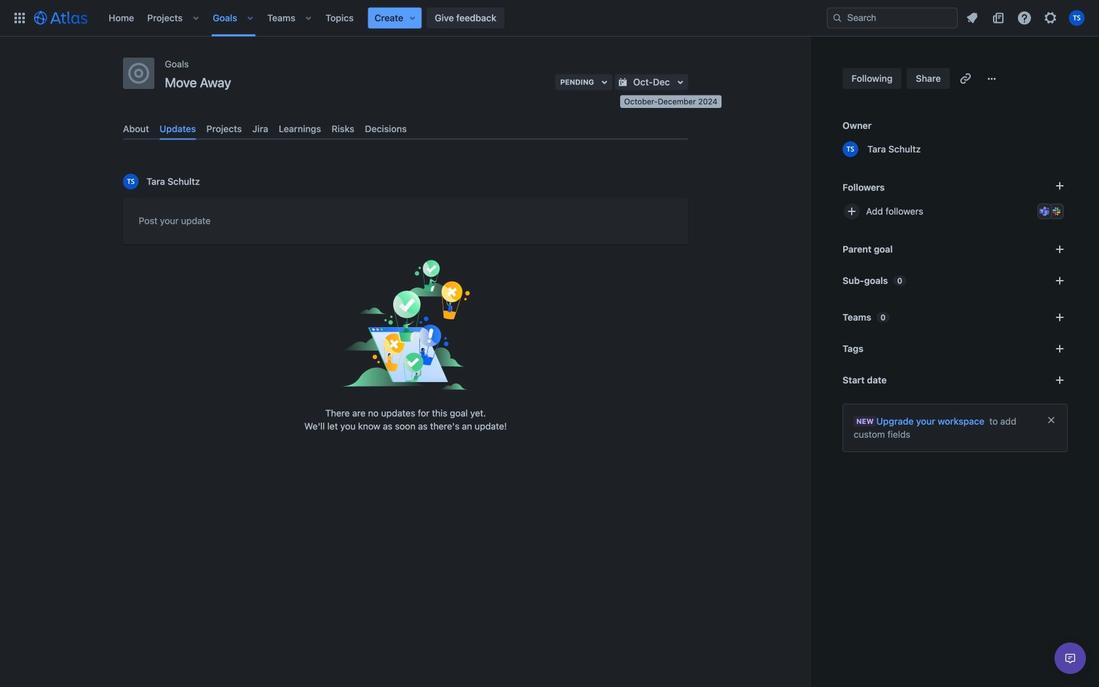 Task type: locate. For each thing, give the bounding box(es) containing it.
tab list
[[118, 118, 694, 140]]

notifications image
[[965, 10, 981, 26]]

tooltip
[[621, 95, 722, 108]]

settings image
[[1043, 10, 1059, 26]]

top element
[[8, 0, 827, 36]]

slack logo showing nan channels are connected to this goal image
[[1052, 206, 1062, 217]]

msteams logo showing  channels are connected to this goal image
[[1040, 206, 1051, 217]]

add follower image
[[844, 204, 860, 219]]

add team image
[[1053, 310, 1068, 325]]

None search field
[[827, 8, 958, 28]]

add tag image
[[1053, 341, 1068, 357]]

Search field
[[827, 8, 958, 28]]

banner
[[0, 0, 1100, 37]]

more icon image
[[985, 71, 1000, 86]]

open intercom messenger image
[[1063, 651, 1079, 666]]



Task type: describe. For each thing, give the bounding box(es) containing it.
account image
[[1070, 10, 1085, 26]]

goal icon image
[[128, 63, 149, 84]]

switch to... image
[[12, 10, 27, 26]]

search image
[[833, 13, 843, 23]]

add a follower image
[[1053, 178, 1068, 194]]

close banner image
[[1047, 415, 1057, 425]]

set start date image
[[1053, 372, 1068, 388]]

help image
[[1017, 10, 1033, 26]]

Main content area, start typing to enter text. text field
[[139, 213, 673, 233]]



Task type: vqa. For each thing, say whether or not it's contained in the screenshot.
2nd close tag icon from right
no



